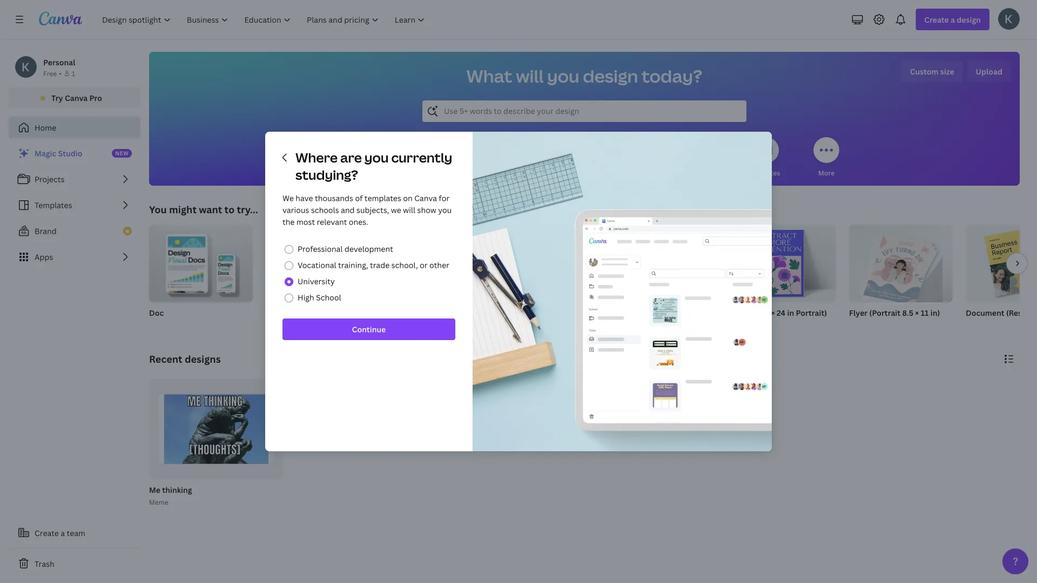 Task type: describe. For each thing, give the bounding box(es) containing it.
continue
[[352, 324, 386, 335]]

whiteboards button
[[443, 130, 484, 186]]

group for presentation (16:9)
[[383, 225, 486, 303]]

group for document (respons
[[966, 225, 1037, 303]]

brand
[[35, 226, 57, 236]]

2 × from the left
[[915, 308, 919, 318]]

print
[[683, 168, 698, 177]]

presentation
[[383, 308, 430, 318]]

templates link
[[9, 194, 140, 216]]

you inside "button"
[[343, 168, 354, 177]]

design
[[583, 64, 638, 88]]

thousands
[[315, 193, 353, 203]]

studying?
[[296, 166, 358, 184]]

doc
[[149, 308, 164, 318]]

for you button
[[330, 130, 355, 186]]

will inside we have thousands of templates on canva for various schools and subjects, we will show you the most relevant ones.
[[403, 205, 416, 215]]

development
[[345, 244, 393, 254]]

pro
[[89, 93, 102, 103]]

media
[[585, 168, 605, 177]]

professional
[[298, 244, 343, 254]]

home link
[[9, 117, 140, 138]]

where are you currently studying?
[[296, 149, 452, 184]]

flyer (portrait 8.5 × 11 in) group
[[849, 225, 953, 332]]

currently
[[391, 149, 452, 166]]

video group
[[499, 225, 603, 332]]

presentation (16:9)
[[383, 308, 453, 318]]

(18
[[758, 308, 769, 318]]

create a team
[[35, 528, 85, 538]]

you
[[149, 203, 167, 216]]

whiteboard group
[[266, 225, 370, 332]]

print products
[[683, 168, 728, 177]]

ones.
[[349, 217, 368, 227]]

social
[[565, 168, 584, 177]]

trash link
[[9, 553, 140, 575]]

free
[[43, 69, 57, 78]]

8.5
[[902, 308, 914, 318]]

to
[[224, 203, 235, 216]]

document
[[966, 308, 1005, 318]]

meme
[[149, 498, 168, 507]]

for
[[331, 168, 341, 177]]

canva inside we have thousands of templates on canva for various schools and subjects, we will show you the most relevant ones.
[[414, 193, 437, 203]]

canva inside button
[[65, 93, 88, 103]]

for
[[439, 193, 450, 203]]

where
[[296, 149, 338, 166]]

instagram post (square)
[[616, 308, 704, 318]]

show
[[417, 205, 436, 215]]

in
[[787, 308, 794, 318]]

we
[[283, 193, 294, 203]]

free •
[[43, 69, 62, 78]]

other
[[430, 260, 449, 270]]

professional development
[[298, 244, 393, 254]]

trash
[[35, 559, 54, 569]]

group for instagram post (square)
[[616, 225, 720, 303]]

personal
[[43, 57, 75, 67]]

portrait)
[[796, 308, 827, 318]]

•
[[59, 69, 62, 78]]

templates
[[35, 200, 72, 210]]

me thinking button
[[149, 484, 192, 497]]

poster (18 × 24 in portrait)
[[733, 308, 827, 318]]

video
[[499, 308, 520, 318]]

you inside we have thousands of templates on canva for various schools and subjects, we will show you the most relevant ones.
[[438, 205, 452, 215]]

magic studio
[[35, 148, 82, 159]]

post
[[655, 308, 671, 318]]

11
[[921, 308, 929, 318]]

are
[[340, 149, 362, 166]]

try...
[[237, 203, 258, 216]]

might
[[169, 203, 197, 216]]

projects link
[[9, 169, 140, 190]]

the
[[283, 217, 295, 227]]

on
[[403, 193, 413, 203]]

top level navigation element
[[95, 9, 434, 30]]

vocational training, trade school, or other
[[298, 260, 449, 270]]

continue button
[[283, 319, 455, 340]]

group for video
[[499, 225, 603, 303]]



Task type: vqa. For each thing, say whether or not it's contained in the screenshot.
Canva Assistant 'icon'
no



Task type: locate. For each thing, give the bounding box(es) containing it.
doc group
[[149, 225, 253, 332]]

group for doc
[[149, 225, 253, 303]]

you down for
[[438, 205, 452, 215]]

what will you design today?
[[467, 64, 703, 88]]

1 × from the left
[[771, 308, 775, 318]]

what
[[467, 64, 512, 88]]

have
[[296, 193, 313, 203]]

flyer
[[849, 308, 868, 318]]

5 group from the left
[[616, 225, 720, 303]]

create a team button
[[9, 522, 140, 544]]

school
[[316, 293, 341, 303]]

document (respons
[[966, 308, 1037, 318]]

me thinking meme
[[149, 485, 192, 507]]

websites button
[[752, 130, 780, 186]]

0 horizontal spatial will
[[403, 205, 416, 215]]

team
[[67, 528, 85, 538]]

3 group from the left
[[383, 225, 486, 303]]

None search field
[[422, 100, 747, 122]]

home
[[35, 122, 56, 133]]

recent
[[149, 353, 182, 366]]

0 vertical spatial will
[[516, 64, 544, 88]]

1 vertical spatial will
[[403, 205, 416, 215]]

for you
[[331, 168, 354, 177]]

24
[[777, 308, 786, 318]]

templates
[[365, 193, 401, 203]]

apps link
[[9, 246, 140, 268]]

list containing magic studio
[[9, 143, 140, 268]]

7 group from the left
[[849, 225, 953, 306]]

group
[[149, 225, 253, 303], [266, 225, 370, 303], [383, 225, 486, 303], [499, 225, 603, 303], [616, 225, 720, 303], [733, 225, 836, 303], [849, 225, 953, 306], [966, 225, 1037, 303]]

presentation (16:9) group
[[383, 225, 486, 332]]

will right what
[[516, 64, 544, 88]]

will down on
[[403, 205, 416, 215]]

(square)
[[673, 308, 704, 318]]

option group
[[283, 241, 455, 306]]

recent designs
[[149, 353, 221, 366]]

whiteboard
[[266, 308, 309, 318]]

will
[[516, 64, 544, 88], [403, 205, 416, 215]]

8 group from the left
[[966, 225, 1037, 303]]

flyer (portrait 8.5 × 11 in)
[[849, 308, 940, 318]]

option group containing professional development
[[283, 241, 455, 306]]

1 horizontal spatial ×
[[915, 308, 919, 318]]

you right for
[[343, 168, 354, 177]]

or
[[420, 260, 428, 270]]

1 vertical spatial canva
[[414, 193, 437, 203]]

instagram
[[616, 308, 653, 318]]

(16:9)
[[432, 308, 453, 318]]

products
[[700, 168, 728, 177]]

websites
[[752, 168, 780, 177]]

group for whiteboard
[[266, 225, 370, 303]]

projects
[[35, 174, 65, 184]]

presentations
[[502, 168, 546, 177]]

0 horizontal spatial ×
[[771, 308, 775, 318]]

of
[[355, 193, 363, 203]]

studio
[[58, 148, 82, 159]]

document (responsive) group
[[966, 225, 1037, 332]]

poster (18 × 24 in portrait) group
[[733, 225, 836, 332]]

training,
[[338, 260, 368, 270]]

apps
[[35, 252, 53, 262]]

(portrait
[[870, 308, 901, 318]]

brand link
[[9, 220, 140, 242]]

canva
[[65, 93, 88, 103], [414, 193, 437, 203]]

× left 11
[[915, 308, 919, 318]]

1
[[72, 69, 75, 78]]

trade
[[370, 260, 390, 270]]

vocational
[[298, 260, 336, 270]]

group for flyer (portrait 8.5 × 11 in)
[[849, 225, 953, 306]]

you right are
[[365, 149, 389, 166]]

1 group from the left
[[149, 225, 253, 303]]

in)
[[931, 308, 940, 318]]

designs
[[185, 353, 221, 366]]

0 vertical spatial canva
[[65, 93, 88, 103]]

new
[[115, 150, 129, 157]]

social media button
[[565, 130, 605, 186]]

group for poster (18 × 24 in portrait)
[[733, 225, 836, 303]]

magic
[[35, 148, 56, 159]]

try canva pro
[[51, 93, 102, 103]]

4 group from the left
[[499, 225, 603, 303]]

× left 24
[[771, 308, 775, 318]]

1 horizontal spatial will
[[516, 64, 544, 88]]

2 group from the left
[[266, 225, 370, 303]]

6 group from the left
[[733, 225, 836, 303]]

you inside the where are you currently studying?
[[365, 149, 389, 166]]

most
[[297, 217, 315, 227]]

social media
[[565, 168, 605, 177]]

canva up show at the top left of page
[[414, 193, 437, 203]]

canva right try
[[65, 93, 88, 103]]

today?
[[642, 64, 703, 88]]

school,
[[392, 260, 418, 270]]

you might want to try...
[[149, 203, 258, 216]]

poster
[[733, 308, 756, 318]]

university
[[298, 276, 335, 287]]

we have thousands of templates on canva for various schools and subjects, we will show you the most relevant ones.
[[283, 193, 452, 227]]

you left the 'design'
[[547, 64, 579, 88]]

try
[[51, 93, 63, 103]]

various
[[283, 205, 309, 215]]

high
[[298, 293, 314, 303]]

videos
[[634, 168, 656, 177]]

×
[[771, 308, 775, 318], [915, 308, 919, 318]]

a
[[61, 528, 65, 538]]

thinking
[[162, 485, 192, 495]]

more button
[[814, 130, 840, 186]]

want
[[199, 203, 222, 216]]

you
[[547, 64, 579, 88], [365, 149, 389, 166], [343, 168, 354, 177], [438, 205, 452, 215]]

me
[[149, 485, 160, 495]]

list
[[9, 143, 140, 268]]

instagram post (square) group
[[616, 225, 720, 332]]

we
[[391, 205, 401, 215]]

0 horizontal spatial canva
[[65, 93, 88, 103]]

1 horizontal spatial canva
[[414, 193, 437, 203]]



